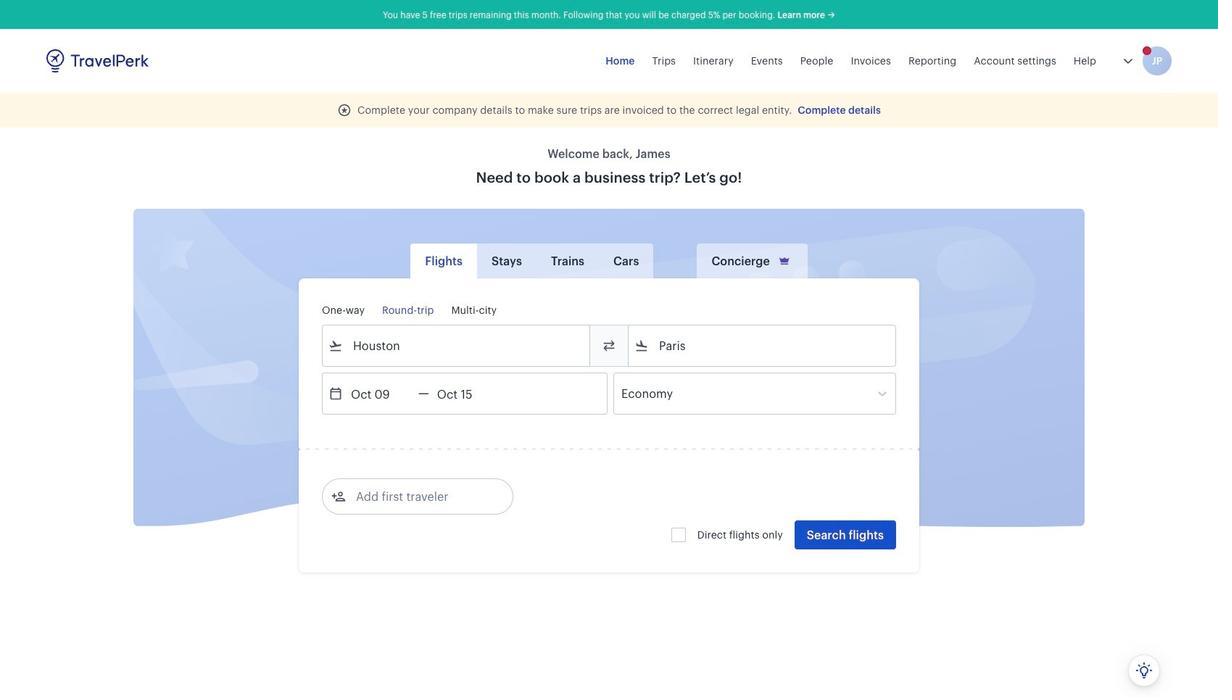 Task type: locate. For each thing, give the bounding box(es) containing it.
Depart text field
[[343, 373, 418, 414]]

Return text field
[[429, 373, 505, 414]]

From search field
[[343, 334, 571, 357]]

Add first traveler search field
[[346, 485, 497, 508]]

To search field
[[649, 334, 877, 357]]



